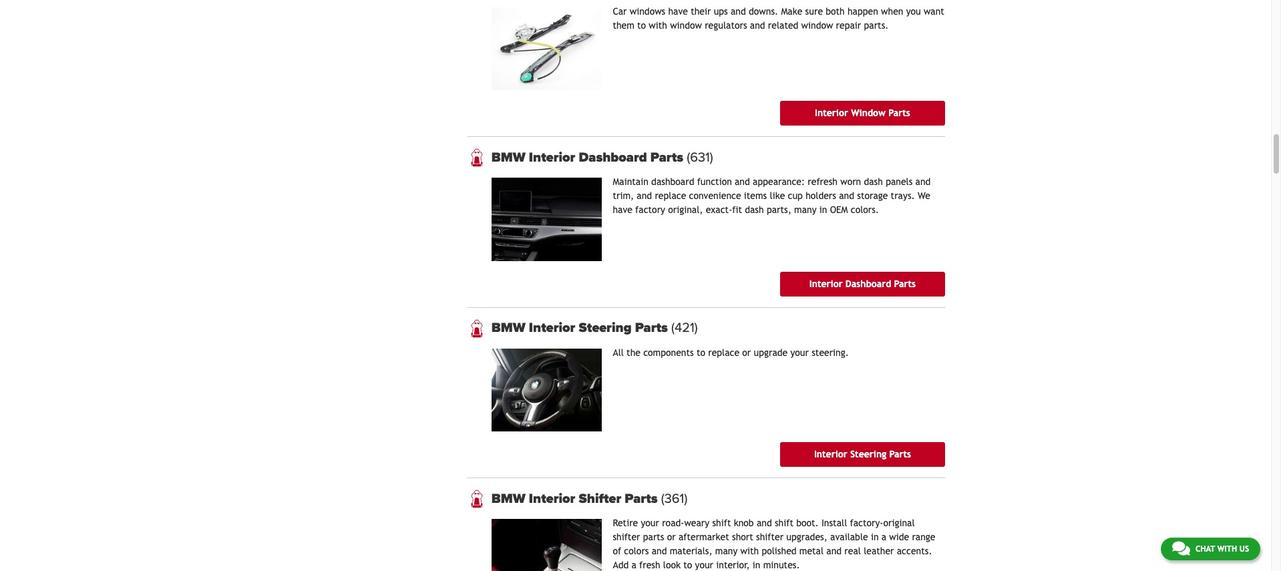 Task type: locate. For each thing, give the bounding box(es) containing it.
2 horizontal spatial in
[[871, 532, 879, 543]]

dash
[[864, 177, 883, 187], [745, 205, 764, 215]]

replace
[[655, 191, 686, 201], [708, 347, 740, 358]]

0 horizontal spatial shift
[[712, 518, 731, 529]]

interior inside interior steering parts "link"
[[814, 449, 848, 460]]

1 vertical spatial your
[[641, 518, 659, 529]]

retire
[[613, 518, 638, 529]]

repair
[[836, 20, 861, 31]]

parts
[[889, 108, 910, 118], [651, 149, 683, 166], [894, 278, 916, 289], [635, 320, 668, 336], [889, 449, 911, 460], [625, 491, 658, 507]]

to inside the retire your road-weary shift knob and shift boot. install factory-original shifter parts or aftermarket short shifter upgrades, available in a wide range of colors and materials, many with polished metal and real leather accents. add a fresh look to your interior, in minutes.
[[684, 560, 692, 571]]

your right upgrade
[[791, 347, 809, 358]]

2 vertical spatial in
[[753, 560, 761, 571]]

upgrades,
[[787, 532, 828, 543]]

look
[[663, 560, 681, 571]]

0 horizontal spatial shifter
[[613, 532, 640, 543]]

dash down items
[[745, 205, 764, 215]]

want
[[924, 6, 945, 17]]

with
[[649, 20, 667, 31], [1218, 544, 1237, 554], [741, 546, 759, 557]]

0 vertical spatial your
[[791, 347, 809, 358]]

many up interior,
[[715, 546, 738, 557]]

parts inside "link"
[[889, 449, 911, 460]]

interior steering parts thumbnail image image
[[491, 349, 602, 432]]

1 horizontal spatial dashboard
[[846, 278, 891, 289]]

or
[[742, 347, 751, 358], [667, 532, 676, 543]]

0 vertical spatial or
[[742, 347, 751, 358]]

shift left knob
[[712, 518, 731, 529]]

your down 'materials,'
[[695, 560, 714, 571]]

in right interior,
[[753, 560, 761, 571]]

0 vertical spatial to
[[637, 20, 646, 31]]

convenience
[[689, 191, 741, 201]]

1 vertical spatial have
[[613, 205, 633, 215]]

1 vertical spatial many
[[715, 546, 738, 557]]

or left upgrade
[[742, 347, 751, 358]]

many
[[794, 205, 817, 215], [715, 546, 738, 557]]

1 vertical spatial in
[[871, 532, 879, 543]]

in down holders
[[820, 205, 827, 215]]

1 vertical spatial or
[[667, 532, 676, 543]]

with left us
[[1218, 544, 1237, 554]]

1 horizontal spatial your
[[695, 560, 714, 571]]

1 horizontal spatial replace
[[708, 347, 740, 358]]

chat with us
[[1196, 544, 1249, 554]]

1 vertical spatial a
[[632, 560, 637, 571]]

0 horizontal spatial replace
[[655, 191, 686, 201]]

steering
[[579, 320, 632, 336], [850, 449, 887, 460]]

chat with us link
[[1161, 538, 1261, 561]]

and down parts
[[652, 546, 667, 557]]

1 shifter from the left
[[613, 532, 640, 543]]

when
[[881, 6, 904, 17]]

shifter up polished
[[756, 532, 784, 543]]

0 vertical spatial have
[[668, 6, 688, 17]]

0 horizontal spatial or
[[667, 532, 676, 543]]

0 vertical spatial steering
[[579, 320, 632, 336]]

2 shift from the left
[[775, 518, 794, 529]]

shift
[[712, 518, 731, 529], [775, 518, 794, 529]]

many down cup
[[794, 205, 817, 215]]

1 horizontal spatial steering
[[850, 449, 887, 460]]

0 vertical spatial a
[[882, 532, 887, 543]]

have left the their
[[668, 6, 688, 17]]

0 horizontal spatial dashboard
[[579, 149, 647, 166]]

1 horizontal spatial or
[[742, 347, 751, 358]]

1 vertical spatial dashboard
[[846, 278, 891, 289]]

have
[[668, 6, 688, 17], [613, 205, 633, 215]]

and down worn at right top
[[839, 191, 854, 201]]

2 horizontal spatial with
[[1218, 544, 1237, 554]]

0 horizontal spatial to
[[637, 20, 646, 31]]

0 horizontal spatial have
[[613, 205, 633, 215]]

regulators
[[705, 20, 747, 31]]

1 horizontal spatial have
[[668, 6, 688, 17]]

maintain
[[613, 177, 649, 187]]

1 horizontal spatial in
[[820, 205, 827, 215]]

interior inside interior window parts link
[[815, 108, 848, 118]]

1 horizontal spatial to
[[684, 560, 692, 571]]

1 horizontal spatial window
[[801, 20, 833, 31]]

and up items
[[735, 177, 750, 187]]

0 horizontal spatial many
[[715, 546, 738, 557]]

2 vertical spatial your
[[695, 560, 714, 571]]

like
[[770, 191, 785, 201]]

colors
[[624, 546, 649, 557]]

interior dashboard parts
[[810, 278, 916, 289]]

have inside maintain dashboard function and appearance: refresh worn dash panels and trim, and replace convenience items like cup holders and storage trays. we have factory original, exact-fit dash parts, many in oem colors.
[[613, 205, 633, 215]]

0 vertical spatial many
[[794, 205, 817, 215]]

oem
[[830, 205, 848, 215]]

2 horizontal spatial to
[[697, 347, 705, 358]]

to down 'materials,'
[[684, 560, 692, 571]]

to down bmw                                                                                    interior steering parts link
[[697, 347, 705, 358]]

2 bmw from the top
[[491, 320, 526, 336]]

real
[[845, 546, 861, 557]]

have down trim,
[[613, 205, 633, 215]]

0 vertical spatial replace
[[655, 191, 686, 201]]

dashboard
[[579, 149, 647, 166], [846, 278, 891, 289]]

1 horizontal spatial with
[[741, 546, 759, 557]]

1 horizontal spatial dash
[[864, 177, 883, 187]]

with down short
[[741, 546, 759, 557]]

of
[[613, 546, 621, 557]]

1 horizontal spatial a
[[882, 532, 887, 543]]

with inside chat with us link
[[1218, 544, 1237, 554]]

accents.
[[897, 546, 932, 557]]

1 vertical spatial steering
[[850, 449, 887, 460]]

bmw                                                                                    interior steering parts
[[491, 320, 671, 336]]

you
[[906, 6, 921, 17]]

to down the windows
[[637, 20, 646, 31]]

1 vertical spatial dash
[[745, 205, 764, 215]]

2 vertical spatial to
[[684, 560, 692, 571]]

fit
[[732, 205, 742, 215]]

to
[[637, 20, 646, 31], [697, 347, 705, 358], [684, 560, 692, 571]]

components
[[643, 347, 694, 358]]

original,
[[668, 205, 703, 215]]

1 horizontal spatial many
[[794, 205, 817, 215]]

with down the windows
[[649, 20, 667, 31]]

a up leather
[[882, 532, 887, 543]]

3 bmw from the top
[[491, 491, 526, 507]]

shifter down retire
[[613, 532, 640, 543]]

materials,
[[670, 546, 713, 557]]

trim,
[[613, 191, 634, 201]]

shift left boot.
[[775, 518, 794, 529]]

ups
[[714, 6, 728, 17]]

comments image
[[1172, 540, 1190, 556]]

interior
[[815, 108, 848, 118], [529, 149, 575, 166], [810, 278, 843, 289], [529, 320, 575, 336], [814, 449, 848, 460], [529, 491, 575, 507]]

1 bmw from the top
[[491, 149, 526, 166]]

in
[[820, 205, 827, 215], [871, 532, 879, 543], [753, 560, 761, 571]]

bmw for bmw                                                                                    interior dashboard parts
[[491, 149, 526, 166]]

their
[[691, 6, 711, 17]]

in up leather
[[871, 532, 879, 543]]

dash up storage
[[864, 177, 883, 187]]

a right add
[[632, 560, 637, 571]]

1 horizontal spatial shift
[[775, 518, 794, 529]]

2 window from the left
[[801, 20, 833, 31]]

1 vertical spatial replace
[[708, 347, 740, 358]]

2 vertical spatial bmw
[[491, 491, 526, 507]]

your up parts
[[641, 518, 659, 529]]

windows
[[630, 6, 666, 17]]

upgrade
[[754, 347, 788, 358]]

replace down bmw                                                                                    interior steering parts link
[[708, 347, 740, 358]]

1 horizontal spatial shifter
[[756, 532, 784, 543]]

replace down dashboard
[[655, 191, 686, 201]]

steering inside "link"
[[850, 449, 887, 460]]

or down road- on the right
[[667, 532, 676, 543]]

window down the their
[[670, 20, 702, 31]]

interior window parts link
[[781, 101, 945, 126]]

dashboard
[[651, 177, 694, 187]]

0 vertical spatial in
[[820, 205, 827, 215]]

0 horizontal spatial window
[[670, 20, 702, 31]]

0 vertical spatial bmw
[[491, 149, 526, 166]]

a
[[882, 532, 887, 543], [632, 560, 637, 571]]

and
[[731, 6, 746, 17], [750, 20, 765, 31], [735, 177, 750, 187], [916, 177, 931, 187], [637, 191, 652, 201], [839, 191, 854, 201], [757, 518, 772, 529], [652, 546, 667, 557], [827, 546, 842, 557]]

0 horizontal spatial steering
[[579, 320, 632, 336]]

2 horizontal spatial your
[[791, 347, 809, 358]]

window
[[670, 20, 702, 31], [801, 20, 833, 31]]

0 horizontal spatial with
[[649, 20, 667, 31]]

1 vertical spatial bmw
[[491, 320, 526, 336]]

window down sure
[[801, 20, 833, 31]]

interior steering parts
[[814, 449, 911, 460]]

shifter
[[613, 532, 640, 543], [756, 532, 784, 543]]

exact-
[[706, 205, 732, 215]]



Task type: vqa. For each thing, say whether or not it's contained in the screenshot.
Available
yes



Task type: describe. For each thing, give the bounding box(es) containing it.
appearance:
[[753, 177, 805, 187]]

and up factory
[[637, 191, 652, 201]]

both
[[826, 6, 845, 17]]

trays.
[[891, 191, 915, 201]]

and right ups
[[731, 6, 746, 17]]

function
[[697, 177, 732, 187]]

1 shift from the left
[[712, 518, 731, 529]]

interior dashboard parts link
[[781, 272, 945, 296]]

all
[[613, 347, 624, 358]]

bmw                                                                                    interior dashboard parts
[[491, 149, 687, 166]]

0 horizontal spatial in
[[753, 560, 761, 571]]

the
[[627, 347, 641, 358]]

2 shifter from the left
[[756, 532, 784, 543]]

0 horizontal spatial dash
[[745, 205, 764, 215]]

bmw                                                                                    interior dashboard parts link
[[491, 149, 945, 166]]

interior window parts
[[815, 108, 910, 118]]

interior dashboard parts thumbnail image image
[[491, 178, 602, 261]]

minutes.
[[763, 560, 800, 571]]

maintain dashboard function and appearance: refresh worn dash panels and trim, and replace convenience items like cup holders and storage trays. we have factory original, exact-fit dash parts, many in oem colors.
[[613, 177, 931, 215]]

interior shifter parts thumbnail image image
[[491, 519, 602, 571]]

1 vertical spatial to
[[697, 347, 705, 358]]

retire your road-weary shift knob and shift boot. install factory-original shifter parts or aftermarket short shifter upgrades, available in a wide range of colors and materials, many with polished metal and real leather accents. add a fresh look to your interior, in minutes.
[[613, 518, 936, 571]]

boot.
[[796, 518, 819, 529]]

with inside car windows have their ups and downs. make sure both happen when you want them to with window regulators and related window repair parts.
[[649, 20, 667, 31]]

colors.
[[851, 205, 879, 215]]

factory-
[[850, 518, 884, 529]]

and left real
[[827, 546, 842, 557]]

storage
[[857, 191, 888, 201]]

steering.
[[812, 347, 849, 358]]

bmw for bmw                                                                                    interior steering parts
[[491, 320, 526, 336]]

car
[[613, 6, 627, 17]]

have inside car windows have their ups and downs. make sure both happen when you want them to with window regulators and related window repair parts.
[[668, 6, 688, 17]]

install
[[822, 518, 847, 529]]

bmw                                                                                    interior shifter parts
[[491, 491, 661, 507]]

leather
[[864, 546, 894, 557]]

worn
[[841, 177, 861, 187]]

and right knob
[[757, 518, 772, 529]]

road-
[[662, 518, 684, 529]]

sure
[[805, 6, 823, 17]]

weary
[[684, 518, 710, 529]]

or inside the retire your road-weary shift knob and shift boot. install factory-original shifter parts or aftermarket short shifter upgrades, available in a wide range of colors and materials, many with polished metal and real leather accents. add a fresh look to your interior, in minutes.
[[667, 532, 676, 543]]

0 vertical spatial dashboard
[[579, 149, 647, 166]]

related
[[768, 20, 799, 31]]

knob
[[734, 518, 754, 529]]

chat
[[1196, 544, 1215, 554]]

interior steering parts link
[[781, 442, 945, 467]]

all the components to replace or upgrade your steering.
[[613, 347, 849, 358]]

items
[[744, 191, 767, 201]]

polished
[[762, 546, 797, 557]]

range
[[912, 532, 936, 543]]

bmw                                                                                    interior shifter parts link
[[491, 491, 945, 507]]

bmw for bmw                                                                                    interior shifter parts
[[491, 491, 526, 507]]

them
[[613, 20, 635, 31]]

us
[[1240, 544, 1249, 554]]

wide
[[889, 532, 909, 543]]

cup
[[788, 191, 803, 201]]

window
[[851, 108, 886, 118]]

happen
[[848, 6, 878, 17]]

in inside maintain dashboard function and appearance: refresh worn dash panels and trim, and replace convenience items like cup holders and storage trays. we have factory original, exact-fit dash parts, many in oem colors.
[[820, 205, 827, 215]]

factory
[[635, 205, 665, 215]]

panels
[[886, 177, 913, 187]]

to inside car windows have their ups and downs. make sure both happen when you want them to with window regulators and related window repair parts.
[[637, 20, 646, 31]]

aftermarket
[[679, 532, 729, 543]]

interior,
[[716, 560, 750, 571]]

many inside the retire your road-weary shift knob and shift boot. install factory-original shifter parts or aftermarket short shifter upgrades, available in a wide range of colors and materials, many with polished metal and real leather accents. add a fresh look to your interior, in minutes.
[[715, 546, 738, 557]]

parts
[[643, 532, 664, 543]]

parts.
[[864, 20, 889, 31]]

holders
[[806, 191, 836, 201]]

downs.
[[749, 6, 778, 17]]

bmw                                                                                    interior steering parts link
[[491, 320, 945, 336]]

0 horizontal spatial your
[[641, 518, 659, 529]]

and up we
[[916, 177, 931, 187]]

make
[[781, 6, 803, 17]]

short
[[732, 532, 753, 543]]

0 vertical spatial dash
[[864, 177, 883, 187]]

replace inside maintain dashboard function and appearance: refresh worn dash panels and trim, and replace convenience items like cup holders and storage trays. we have factory original, exact-fit dash parts, many in oem colors.
[[655, 191, 686, 201]]

available
[[830, 532, 868, 543]]

original
[[884, 518, 915, 529]]

refresh
[[808, 177, 838, 187]]

many inside maintain dashboard function and appearance: refresh worn dash panels and trim, and replace convenience items like cup holders and storage trays. we have factory original, exact-fit dash parts, many in oem colors.
[[794, 205, 817, 215]]

add
[[613, 560, 629, 571]]

interior inside interior dashboard parts link
[[810, 278, 843, 289]]

we
[[918, 191, 930, 201]]

parts,
[[767, 205, 792, 215]]

with inside the retire your road-weary shift knob and shift boot. install factory-original shifter parts or aftermarket short shifter upgrades, available in a wide range of colors and materials, many with polished metal and real leather accents. add a fresh look to your interior, in minutes.
[[741, 546, 759, 557]]

metal
[[800, 546, 824, 557]]

0 horizontal spatial a
[[632, 560, 637, 571]]

fresh
[[639, 560, 660, 571]]

interior window parts thumbnail image image
[[491, 7, 602, 90]]

shifter
[[579, 491, 621, 507]]

car windows have their ups and downs. make sure both happen when you want them to with window regulators and related window repair parts.
[[613, 6, 945, 31]]

and down downs.
[[750, 20, 765, 31]]

1 window from the left
[[670, 20, 702, 31]]



